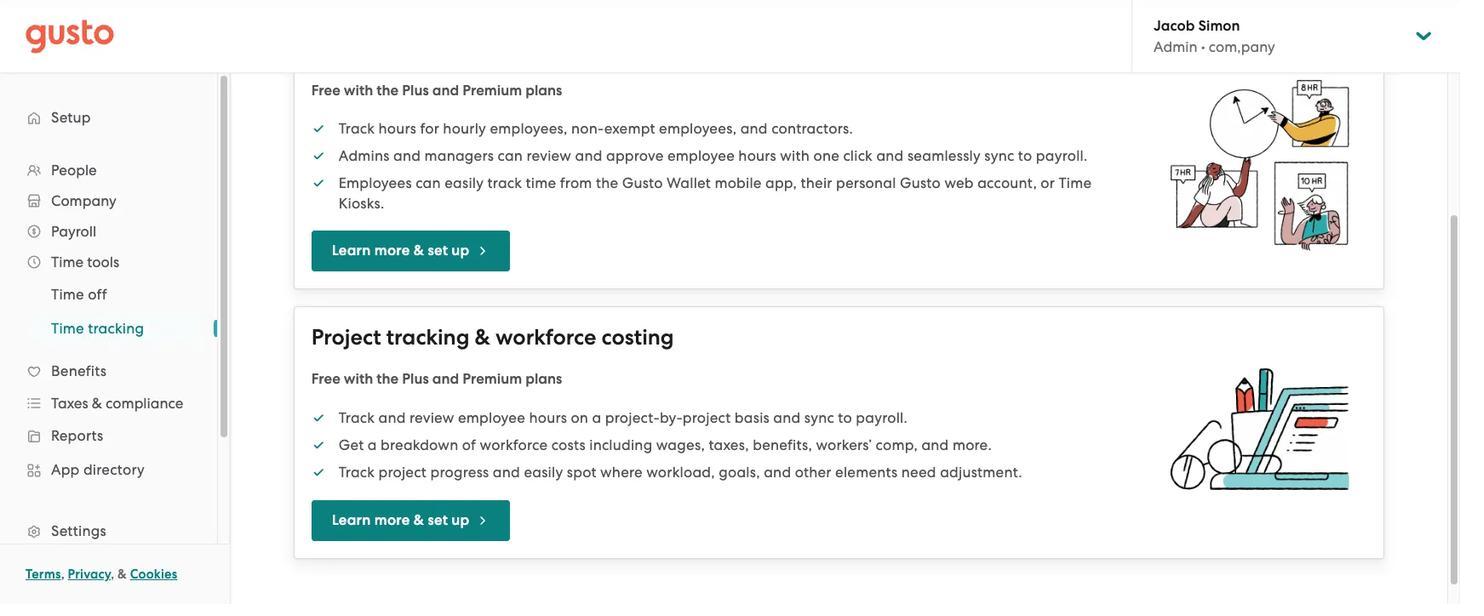 Task type: vqa. For each thing, say whether or not it's contained in the screenshot.
we've
no



Task type: describe. For each thing, give the bounding box(es) containing it.
from
[[560, 175, 592, 192]]

and right progress
[[493, 464, 520, 481]]

1 vertical spatial to
[[838, 409, 852, 426]]

list containing time off
[[0, 278, 217, 346]]

time off
[[51, 286, 107, 303]]

spot
[[567, 464, 597, 481]]

track and review employee hours on a project-by-project basis and sync to payroll.
[[339, 409, 908, 426]]

exempt
[[604, 120, 655, 137]]

payroll button
[[17, 216, 200, 247]]

kiosks.
[[339, 195, 385, 212]]

terms link
[[26, 567, 61, 582]]

0 vertical spatial workforce
[[496, 324, 596, 351]]

0 horizontal spatial payroll.
[[856, 409, 908, 426]]

3 track from the top
[[339, 464, 375, 481]]

directory
[[83, 462, 145, 479]]

and down 'benefits,'
[[764, 464, 791, 481]]

elements
[[835, 464, 898, 481]]

of
[[462, 437, 476, 454]]

and up admins and managers can review and approve employee hours with one click and seamlessly sync to payroll. at top
[[740, 120, 768, 137]]

free with the plus and premium plans for for
[[311, 82, 562, 100]]

list containing track hours for hourly employees, non-exempt employees, and contractors.
[[311, 118, 1137, 214]]

or
[[1041, 175, 1055, 192]]

benefits link
[[17, 356, 200, 387]]

app,
[[765, 175, 797, 192]]

can inside employees can easily track time from the gusto wallet mobile app, their personal gusto web account, or time kiosks.
[[416, 175, 441, 192]]

project-
[[605, 409, 660, 426]]

track for get
[[339, 409, 375, 426]]

and up 'benefits,'
[[773, 409, 801, 426]]

benefits,
[[753, 437, 812, 454]]

jacob
[[1154, 17, 1195, 35]]

costing
[[602, 324, 674, 351]]

goals,
[[719, 464, 760, 481]]

privacy
[[68, 567, 111, 582]]

including
[[589, 437, 653, 454]]

adjustment.
[[940, 464, 1022, 481]]

where
[[600, 464, 643, 481]]

progress
[[430, 464, 489, 481]]

workload,
[[646, 464, 715, 481]]

company
[[51, 192, 116, 209]]

premium for employee
[[463, 370, 522, 388]]

non-
[[571, 120, 604, 137]]

1 employees, from the left
[[490, 120, 568, 137]]

1 horizontal spatial review
[[527, 147, 571, 164]]

settings
[[51, 523, 106, 540]]

time
[[526, 175, 556, 192]]

with for track and review employee hours on a project-by-project basis and sync to payroll.
[[344, 370, 373, 388]]

•
[[1201, 38, 1205, 55]]

free for track and review employee hours on a project-by-project basis and sync to payroll.
[[311, 370, 340, 388]]

get
[[339, 437, 364, 454]]

0 horizontal spatial project
[[378, 464, 427, 481]]

admins and managers can review and approve employee hours with one click and seamlessly sync to payroll.
[[339, 147, 1088, 164]]

track hours for hourly employees, non-exempt employees, and contractors.
[[339, 120, 853, 137]]

comp,
[[876, 437, 918, 454]]

wages,
[[656, 437, 705, 454]]

web
[[945, 175, 974, 192]]

and up "need"
[[922, 437, 949, 454]]

costs
[[551, 437, 586, 454]]

and up for
[[432, 82, 459, 100]]

time tools
[[51, 254, 119, 271]]

by-
[[660, 409, 683, 426]]

get a breakdown of workforce costs including wages, taxes, benefits, workers' comp, and more.
[[339, 437, 992, 454]]

terms , privacy , & cookies
[[26, 567, 177, 582]]

2 gusto from the left
[[900, 175, 941, 192]]

app directory
[[51, 462, 145, 479]]

0 horizontal spatial a
[[368, 437, 377, 454]]

1 horizontal spatial payroll.
[[1036, 147, 1088, 164]]

1 vertical spatial employee
[[458, 409, 525, 426]]

need
[[901, 464, 936, 481]]

more.
[[953, 437, 992, 454]]

more for second learn more & set up link from the bottom of the page
[[374, 242, 410, 260]]

taxes
[[51, 395, 88, 412]]

on
[[571, 409, 589, 426]]

set for 2nd learn more & set up link from the top
[[428, 511, 448, 529]]

tools
[[87, 254, 119, 271]]

taxes & compliance button
[[17, 388, 200, 419]]

compliance
[[106, 395, 183, 412]]

1 horizontal spatial can
[[498, 147, 523, 164]]

1 vertical spatial sync
[[804, 409, 834, 426]]

reports link
[[17, 421, 200, 451]]

admins
[[339, 147, 390, 164]]

1 up from the top
[[452, 242, 470, 260]]

terms
[[26, 567, 61, 582]]

time tools button
[[17, 247, 200, 278]]

list containing people
[[0, 155, 217, 605]]

0 horizontal spatial review
[[410, 409, 454, 426]]

0 vertical spatial to
[[1018, 147, 1032, 164]]

app
[[51, 462, 80, 479]]

and right click
[[876, 147, 904, 164]]

payroll
[[51, 223, 96, 240]]

1 vertical spatial workforce
[[480, 437, 548, 454]]

simon
[[1199, 17, 1240, 35]]

account,
[[978, 175, 1037, 192]]

2 learn more & set up link from the top
[[311, 500, 510, 541]]

personal
[[836, 175, 896, 192]]

employees can easily track time from the gusto wallet mobile app, their personal gusto web account, or time kiosks.
[[339, 175, 1092, 212]]

breakdown
[[381, 437, 458, 454]]

time tracking
[[51, 320, 144, 337]]

2 learn from the top
[[332, 511, 371, 529]]

click
[[843, 147, 873, 164]]

wallet
[[667, 175, 711, 192]]

for
[[420, 120, 439, 137]]

app directory link
[[17, 455, 200, 485]]

1 horizontal spatial a
[[592, 409, 602, 426]]

their
[[801, 175, 832, 192]]



Task type: locate. For each thing, give the bounding box(es) containing it.
1 more from the top
[[374, 242, 410, 260]]

& inside dropdown button
[[92, 395, 102, 412]]

project
[[683, 409, 731, 426], [378, 464, 427, 481]]

free
[[311, 82, 340, 100], [311, 370, 340, 388]]

can down managers
[[416, 175, 441, 192]]

2 vertical spatial the
[[377, 370, 399, 388]]

company button
[[17, 186, 200, 216]]

seamlessly
[[908, 147, 981, 164]]

cookies
[[130, 567, 177, 582]]

0 vertical spatial easily
[[445, 175, 484, 192]]

2 , from the left
[[111, 567, 114, 582]]

payroll.
[[1036, 147, 1088, 164], [856, 409, 908, 426]]

hours left for
[[378, 120, 416, 137]]

learn down get
[[332, 511, 371, 529]]

sync up account,
[[985, 147, 1015, 164]]

0 vertical spatial up
[[452, 242, 470, 260]]

1 , from the left
[[61, 567, 65, 582]]

learn more & set up link down progress
[[311, 500, 510, 541]]

and up breakdown
[[378, 409, 406, 426]]

0 horizontal spatial employee
[[458, 409, 525, 426]]

1 set from the top
[[428, 242, 448, 260]]

track up admins
[[339, 120, 375, 137]]

1 horizontal spatial employee
[[667, 147, 735, 164]]

easily down the costs
[[524, 464, 563, 481]]

time for time tools
[[51, 254, 84, 271]]

time inside 'time off' link
[[51, 286, 84, 303]]

0 horizontal spatial hours
[[378, 120, 416, 137]]

1 horizontal spatial ,
[[111, 567, 114, 582]]

list containing track and review employee hours on a project-by-project basis and sync to payroll.
[[311, 408, 1137, 483]]

0 horizontal spatial sync
[[804, 409, 834, 426]]

a right on
[[592, 409, 602, 426]]

taxes & compliance
[[51, 395, 183, 412]]

time for time off
[[51, 286, 84, 303]]

learn more & set up down progress
[[332, 511, 470, 529]]

and down for
[[393, 147, 421, 164]]

jacob simon admin • com,pany
[[1154, 17, 1275, 55]]

time inside time tools dropdown button
[[51, 254, 84, 271]]

review up time
[[527, 147, 571, 164]]

with down project
[[344, 370, 373, 388]]

time tracking link
[[31, 313, 200, 344]]

0 vertical spatial track
[[339, 120, 375, 137]]

with up app,
[[780, 147, 810, 164]]

1 vertical spatial set
[[428, 511, 448, 529]]

0 horizontal spatial gusto
[[622, 175, 663, 192]]

1 vertical spatial can
[[416, 175, 441, 192]]

tracking down 'time off' link at the left of the page
[[88, 320, 144, 337]]

0 vertical spatial the
[[377, 82, 399, 100]]

tracking for time
[[88, 320, 144, 337]]

, left "privacy" link
[[61, 567, 65, 582]]

reports
[[51, 427, 103, 444]]

premium up hourly
[[463, 82, 522, 100]]

project tracking & workforce costing
[[311, 324, 674, 351]]

0 vertical spatial hours
[[378, 120, 416, 137]]

2 free from the top
[[311, 370, 340, 388]]

1 horizontal spatial sync
[[985, 147, 1015, 164]]

people
[[51, 162, 97, 179]]

setup
[[51, 109, 91, 126]]

to up account,
[[1018, 147, 1032, 164]]

0 vertical spatial learn more & set up link
[[311, 231, 510, 272]]

plans up track hours for hourly employees, non-exempt employees, and contractors.
[[526, 82, 562, 100]]

0 vertical spatial with
[[344, 82, 373, 100]]

0 horizontal spatial employees,
[[490, 120, 568, 137]]

2 vertical spatial hours
[[529, 409, 567, 426]]

project down breakdown
[[378, 464, 427, 481]]

0 vertical spatial learn more & set up
[[332, 242, 470, 260]]

0 vertical spatial plans
[[526, 82, 562, 100]]

2 vertical spatial with
[[344, 370, 373, 388]]

1 vertical spatial free
[[311, 370, 340, 388]]

1 learn more & set up from the top
[[332, 242, 470, 260]]

1 premium from the top
[[463, 82, 522, 100]]

easily inside employees can easily track time from the gusto wallet mobile app, their personal gusto web account, or time kiosks.
[[445, 175, 484, 192]]

track down get
[[339, 464, 375, 481]]

1 free with the plus and premium plans from the top
[[311, 82, 562, 100]]

1 plans from the top
[[526, 82, 562, 100]]

the inside employees can easily track time from the gusto wallet mobile app, their personal gusto web account, or time kiosks.
[[596, 175, 618, 192]]

free with the plus and premium plans up breakdown
[[311, 370, 562, 388]]

tracking inside list
[[88, 320, 144, 337]]

1 vertical spatial hours
[[739, 147, 777, 164]]

privacy link
[[68, 567, 111, 582]]

employees
[[339, 175, 412, 192]]

plus for for
[[402, 82, 429, 100]]

2 free with the plus and premium plans from the top
[[311, 370, 562, 388]]

0 vertical spatial employee
[[667, 147, 735, 164]]

2 more from the top
[[374, 511, 410, 529]]

list
[[311, 118, 1137, 214], [0, 155, 217, 605], [0, 278, 217, 346], [311, 408, 1137, 483]]

learn more & set up link down kiosks.
[[311, 231, 510, 272]]

0 vertical spatial learn
[[332, 242, 371, 260]]

basis
[[735, 409, 770, 426]]

1 free from the top
[[311, 82, 340, 100]]

0 horizontal spatial ,
[[61, 567, 65, 582]]

0 vertical spatial payroll.
[[1036, 147, 1088, 164]]

1 vertical spatial easily
[[524, 464, 563, 481]]

project up taxes,
[[683, 409, 731, 426]]

one
[[814, 147, 840, 164]]

2 employees, from the left
[[659, 120, 737, 137]]

0 horizontal spatial tracking
[[88, 320, 144, 337]]

free up admins
[[311, 82, 340, 100]]

gusto down seamlessly
[[900, 175, 941, 192]]

track
[[339, 120, 375, 137], [339, 409, 375, 426], [339, 464, 375, 481]]

people button
[[17, 155, 200, 186]]

mobile
[[715, 175, 762, 192]]

cookies button
[[130, 565, 177, 585]]

the
[[377, 82, 399, 100], [596, 175, 618, 192], [377, 370, 399, 388]]

1 track from the top
[[339, 120, 375, 137]]

2 vertical spatial track
[[339, 464, 375, 481]]

2 plus from the top
[[402, 370, 429, 388]]

1 learn more & set up link from the top
[[311, 231, 510, 272]]

2 learn more & set up from the top
[[332, 511, 470, 529]]

admin
[[1154, 38, 1198, 55]]

1 vertical spatial free with the plus and premium plans
[[311, 370, 562, 388]]

can
[[498, 147, 523, 164], [416, 175, 441, 192]]

time inside employees can easily track time from the gusto wallet mobile app, their personal gusto web account, or time kiosks.
[[1059, 175, 1092, 192]]

with
[[344, 82, 373, 100], [780, 147, 810, 164], [344, 370, 373, 388]]

1 plus from the top
[[402, 82, 429, 100]]

payroll. up comp, at the right bottom of page
[[856, 409, 908, 426]]

,
[[61, 567, 65, 582], [111, 567, 114, 582]]

tracking right project
[[386, 324, 470, 351]]

and
[[432, 82, 459, 100], [740, 120, 768, 137], [393, 147, 421, 164], [575, 147, 603, 164], [876, 147, 904, 164], [432, 370, 459, 388], [378, 409, 406, 426], [773, 409, 801, 426], [922, 437, 949, 454], [493, 464, 520, 481], [764, 464, 791, 481]]

1 gusto from the left
[[622, 175, 663, 192]]

workers'
[[816, 437, 872, 454]]

employees, up time
[[490, 120, 568, 137]]

free for track hours for hourly employees, non-exempt employees, and contractors.
[[311, 82, 340, 100]]

can up the track
[[498, 147, 523, 164]]

and down non-
[[575, 147, 603, 164]]

time right or
[[1059, 175, 1092, 192]]

hours left on
[[529, 409, 567, 426]]

taxes,
[[709, 437, 749, 454]]

time off link
[[31, 279, 200, 310]]

1 vertical spatial with
[[780, 147, 810, 164]]

time for time tracking
[[51, 320, 84, 337]]

gusto navigation element
[[0, 73, 217, 605]]

1 vertical spatial a
[[368, 437, 377, 454]]

com,pany
[[1209, 38, 1275, 55]]

premium for hourly
[[463, 82, 522, 100]]

premium
[[463, 82, 522, 100], [463, 370, 522, 388]]

1 vertical spatial learn more & set up
[[332, 511, 470, 529]]

more down kiosks.
[[374, 242, 410, 260]]

employee up of on the left bottom of page
[[458, 409, 525, 426]]

benefits
[[51, 363, 107, 380]]

with inside list
[[780, 147, 810, 164]]

the for hourly
[[377, 82, 399, 100]]

1 vertical spatial track
[[339, 409, 375, 426]]

1 vertical spatial learn
[[332, 511, 371, 529]]

project
[[311, 324, 381, 351]]

0 horizontal spatial can
[[416, 175, 441, 192]]

1 vertical spatial up
[[452, 511, 470, 529]]

1 vertical spatial project
[[378, 464, 427, 481]]

1 vertical spatial payroll.
[[856, 409, 908, 426]]

, left cookies button in the bottom left of the page
[[111, 567, 114, 582]]

the down project
[[377, 370, 399, 388]]

plans down project tracking & workforce costing
[[526, 370, 562, 388]]

plans for employees,
[[526, 82, 562, 100]]

2 premium from the top
[[463, 370, 522, 388]]

other
[[795, 464, 832, 481]]

review
[[527, 147, 571, 164], [410, 409, 454, 426]]

0 horizontal spatial to
[[838, 409, 852, 426]]

1 vertical spatial the
[[596, 175, 618, 192]]

track for admins
[[339, 120, 375, 137]]

a
[[592, 409, 602, 426], [368, 437, 377, 454]]

set for second learn more & set up link from the bottom of the page
[[428, 242, 448, 260]]

with up admins
[[344, 82, 373, 100]]

0 vertical spatial sync
[[985, 147, 1015, 164]]

review up breakdown
[[410, 409, 454, 426]]

easily down managers
[[445, 175, 484, 192]]

0 vertical spatial a
[[592, 409, 602, 426]]

2 up from the top
[[452, 511, 470, 529]]

up
[[452, 242, 470, 260], [452, 511, 470, 529]]

and down project tracking & workforce costing
[[432, 370, 459, 388]]

learn down kiosks.
[[332, 242, 371, 260]]

the for employee
[[377, 370, 399, 388]]

0 vertical spatial review
[[527, 147, 571, 164]]

more for 2nd learn more & set up link from the top
[[374, 511, 410, 529]]

0 horizontal spatial easily
[[445, 175, 484, 192]]

1 horizontal spatial tracking
[[386, 324, 470, 351]]

0 vertical spatial set
[[428, 242, 448, 260]]

learn more & set up down kiosks.
[[332, 242, 470, 260]]

1 learn from the top
[[332, 242, 371, 260]]

1 vertical spatial review
[[410, 409, 454, 426]]

settings link
[[17, 516, 200, 547]]

plans
[[526, 82, 562, 100], [526, 370, 562, 388]]

plus
[[402, 82, 429, 100], [402, 370, 429, 388]]

tracking for project
[[386, 324, 470, 351]]

employee up wallet
[[667, 147, 735, 164]]

0 vertical spatial can
[[498, 147, 523, 164]]

plus for review
[[402, 370, 429, 388]]

free with the plus and premium plans up for
[[311, 82, 562, 100]]

gusto down approve
[[622, 175, 663, 192]]

1 vertical spatial plus
[[402, 370, 429, 388]]

1 vertical spatial premium
[[463, 370, 522, 388]]

employees, up admins and managers can review and approve employee hours with one click and seamlessly sync to payroll. at top
[[659, 120, 737, 137]]

time inside time tracking link
[[51, 320, 84, 337]]

tracking
[[88, 320, 144, 337], [386, 324, 470, 351]]

time down time off
[[51, 320, 84, 337]]

free with the plus and premium plans for review
[[311, 370, 562, 388]]

2 track from the top
[[339, 409, 375, 426]]

premium down project tracking & workforce costing
[[463, 370, 522, 388]]

2 set from the top
[[428, 511, 448, 529]]

1 vertical spatial learn more & set up link
[[311, 500, 510, 541]]

the right from
[[596, 175, 618, 192]]

1 horizontal spatial project
[[683, 409, 731, 426]]

1 horizontal spatial hours
[[529, 409, 567, 426]]

hours up the mobile
[[739, 147, 777, 164]]

time
[[1059, 175, 1092, 192], [51, 254, 84, 271], [51, 286, 84, 303], [51, 320, 84, 337]]

contractors.
[[772, 120, 853, 137]]

0 vertical spatial plus
[[402, 82, 429, 100]]

0 vertical spatial free
[[311, 82, 340, 100]]

track
[[488, 175, 522, 192]]

learn more & set up link
[[311, 231, 510, 272], [311, 500, 510, 541]]

to up the workers'
[[838, 409, 852, 426]]

plus up breakdown
[[402, 370, 429, 388]]

2 horizontal spatial hours
[[739, 147, 777, 164]]

free with the plus and premium plans
[[311, 82, 562, 100], [311, 370, 562, 388]]

payroll. up or
[[1036, 147, 1088, 164]]

1 horizontal spatial to
[[1018, 147, 1032, 164]]

1 vertical spatial plans
[[526, 370, 562, 388]]

managers
[[424, 147, 494, 164]]

0 vertical spatial free with the plus and premium plans
[[311, 82, 562, 100]]

hourly
[[443, 120, 486, 137]]

1 horizontal spatial easily
[[524, 464, 563, 481]]

0 vertical spatial project
[[683, 409, 731, 426]]

time down payroll
[[51, 254, 84, 271]]

plans for hours
[[526, 370, 562, 388]]

with for track hours for hourly employees, non-exempt employees, and contractors.
[[344, 82, 373, 100]]

track project progress and easily spot where workload, goals, and other elements need adjustment.
[[339, 464, 1022, 481]]

home image
[[26, 19, 114, 53]]

time left the off
[[51, 286, 84, 303]]

the up admins
[[377, 82, 399, 100]]

more down breakdown
[[374, 511, 410, 529]]

sync up the workers'
[[804, 409, 834, 426]]

plus up for
[[402, 82, 429, 100]]

free down project
[[311, 370, 340, 388]]

learn
[[332, 242, 371, 260], [332, 511, 371, 529]]

1 horizontal spatial employees,
[[659, 120, 737, 137]]

approve
[[606, 147, 664, 164]]

workforce
[[496, 324, 596, 351], [480, 437, 548, 454]]

1 vertical spatial more
[[374, 511, 410, 529]]

setup link
[[17, 102, 200, 133]]

0 vertical spatial more
[[374, 242, 410, 260]]

off
[[88, 286, 107, 303]]

2 plans from the top
[[526, 370, 562, 388]]

track up get
[[339, 409, 375, 426]]

a right get
[[368, 437, 377, 454]]

1 horizontal spatial gusto
[[900, 175, 941, 192]]

0 vertical spatial premium
[[463, 82, 522, 100]]

hours
[[378, 120, 416, 137], [739, 147, 777, 164], [529, 409, 567, 426]]



